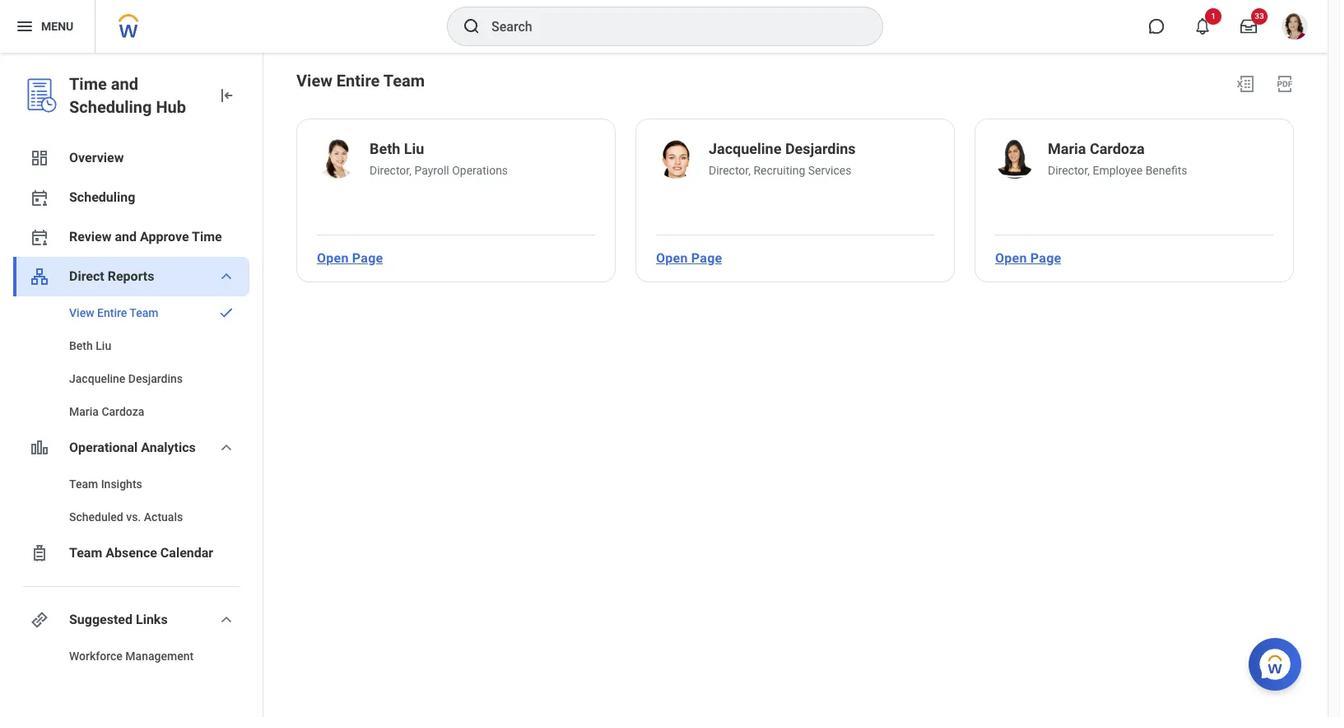 Task type: vqa. For each thing, say whether or not it's contained in the screenshot.
Work
no



Task type: locate. For each thing, give the bounding box(es) containing it.
scheduling inside time and scheduling hub
[[69, 97, 152, 117]]

1 vertical spatial maria
[[69, 405, 99, 418]]

0 horizontal spatial entire
[[97, 306, 127, 319]]

team
[[383, 71, 425, 91], [130, 306, 159, 319], [69, 478, 98, 491], [69, 545, 102, 561]]

review and approve time
[[69, 229, 222, 245]]

3 open from the left
[[996, 250, 1027, 266]]

time and scheduling hub
[[69, 74, 186, 117]]

operational analytics element
[[13, 468, 250, 534]]

view entire team inside direct reports element
[[69, 306, 159, 319]]

scheduling link
[[13, 178, 250, 217]]

jacqueline down the beth liu
[[69, 372, 125, 385]]

1 button
[[1185, 8, 1222, 44]]

liu up the payroll
[[404, 140, 424, 157]]

liu inside beth liu director, payroll operations
[[404, 140, 424, 157]]

chevron down small image inside suggested links dropdown button
[[217, 610, 236, 630]]

scheduled vs. actuals link
[[13, 501, 250, 534]]

and
[[111, 74, 138, 94], [115, 229, 137, 245]]

chevron down small image right the analytics
[[217, 438, 236, 458]]

1 director, from the left
[[370, 164, 412, 177]]

maria cardoza link
[[13, 395, 250, 428]]

and for review
[[115, 229, 137, 245]]

Search Workday  search field
[[492, 8, 849, 44]]

director, inside beth liu director, payroll operations
[[370, 164, 412, 177]]

0 horizontal spatial open page button
[[310, 241, 390, 274]]

director,
[[370, 164, 412, 177], [709, 164, 751, 177], [1048, 164, 1090, 177]]

1
[[1211, 12, 1216, 21]]

0 vertical spatial maria
[[1048, 140, 1086, 157]]

cardoza down jacqueline desjardins
[[102, 405, 144, 418]]

cardoza for maria cardoza
[[102, 405, 144, 418]]

team inside direct reports element
[[130, 306, 159, 319]]

director, payroll operations element
[[370, 162, 508, 179]]

beth liu link
[[13, 329, 250, 362]]

chevron down small image
[[217, 438, 236, 458], [217, 610, 236, 630]]

maria
[[1048, 140, 1086, 157], [69, 405, 99, 418]]

0 vertical spatial cardoza
[[1090, 140, 1145, 157]]

director, inside maria cardoza director, employee benefits
[[1048, 164, 1090, 177]]

desjardins for jacqueline desjardins
[[128, 372, 183, 385]]

search image
[[462, 16, 482, 36]]

dashboard image
[[30, 148, 49, 168]]

chevron down small image
[[217, 267, 236, 287]]

1 scheduling from the top
[[69, 97, 152, 117]]

1 open from the left
[[317, 250, 349, 266]]

0 horizontal spatial liu
[[96, 339, 111, 352]]

view entire team
[[296, 71, 425, 91], [69, 306, 159, 319]]

0 vertical spatial entire
[[337, 71, 380, 91]]

0 horizontal spatial view
[[69, 306, 94, 319]]

open page button for maria cardoza
[[989, 241, 1068, 274]]

2 open page from the left
[[656, 250, 722, 266]]

0 horizontal spatial jacqueline
[[69, 372, 125, 385]]

0 vertical spatial chevron down small image
[[217, 438, 236, 458]]

desjardins up services
[[785, 140, 856, 157]]

payroll
[[415, 164, 449, 177]]

team up beth liu link
[[130, 306, 159, 319]]

director, down the maria cardoza element
[[1048, 164, 1090, 177]]

0 horizontal spatial beth
[[69, 339, 93, 352]]

cardoza up director, employee benefits element
[[1090, 140, 1145, 157]]

desjardins inside direct reports element
[[128, 372, 183, 385]]

director, recruiting services element
[[709, 162, 856, 179]]

2 horizontal spatial open page
[[996, 250, 1062, 266]]

1 vertical spatial chevron down small image
[[217, 610, 236, 630]]

actuals
[[144, 511, 183, 524]]

3 open page button from the left
[[989, 241, 1068, 274]]

2 open from the left
[[656, 250, 688, 266]]

jacqueline inside direct reports element
[[69, 372, 125, 385]]

director, left recruiting
[[709, 164, 751, 177]]

director, inside jacqueline desjardins director, recruiting services
[[709, 164, 751, 177]]

view entire team down the direct reports
[[69, 306, 159, 319]]

cardoza
[[1090, 140, 1145, 157], [102, 405, 144, 418]]

2 director, from the left
[[709, 164, 751, 177]]

scheduling up overview
[[69, 97, 152, 117]]

1 chevron down small image from the top
[[217, 438, 236, 458]]

1 vertical spatial liu
[[96, 339, 111, 352]]

time
[[69, 74, 107, 94], [192, 229, 222, 245]]

1 horizontal spatial view entire team
[[296, 71, 425, 91]]

open page button for jacqueline desjardins
[[650, 241, 729, 274]]

maria inside direct reports element
[[69, 405, 99, 418]]

liu for beth liu
[[96, 339, 111, 352]]

1 horizontal spatial director,
[[709, 164, 751, 177]]

workforce management link
[[13, 640, 250, 673]]

page
[[352, 250, 383, 266], [692, 250, 722, 266], [1031, 250, 1062, 266]]

time right approve
[[192, 229, 222, 245]]

jacqueline desjardins link
[[13, 362, 250, 395]]

chevron down small image inside operational analytics dropdown button
[[217, 438, 236, 458]]

1 horizontal spatial entire
[[337, 71, 380, 91]]

liu
[[404, 140, 424, 157], [96, 339, 111, 352]]

2 horizontal spatial open page button
[[989, 241, 1068, 274]]

0 vertical spatial time
[[69, 74, 107, 94]]

maria cardoza element
[[1048, 139, 1145, 162]]

inbox large image
[[1241, 18, 1257, 35]]

1 horizontal spatial open page button
[[650, 241, 729, 274]]

jacqueline for jacqueline desjardins director, recruiting services
[[709, 140, 782, 157]]

3 director, from the left
[[1048, 164, 1090, 177]]

liu up jacqueline desjardins
[[96, 339, 111, 352]]

1 vertical spatial and
[[115, 229, 137, 245]]

0 horizontal spatial open page
[[317, 250, 383, 266]]

team up beth liu element
[[383, 71, 425, 91]]

cardoza inside maria cardoza director, employee benefits
[[1090, 140, 1145, 157]]

maria inside maria cardoza director, employee benefits
[[1048, 140, 1086, 157]]

absence
[[106, 545, 157, 561]]

open
[[317, 250, 349, 266], [656, 250, 688, 266], [996, 250, 1027, 266]]

page for beth liu
[[352, 250, 383, 266]]

0 horizontal spatial time
[[69, 74, 107, 94]]

0 horizontal spatial page
[[352, 250, 383, 266]]

beth inside direct reports element
[[69, 339, 93, 352]]

analytics
[[141, 440, 196, 455]]

desjardins
[[785, 140, 856, 157], [128, 372, 183, 385]]

1 vertical spatial beth
[[69, 339, 93, 352]]

and right review
[[115, 229, 137, 245]]

and for time
[[111, 74, 138, 94]]

1 vertical spatial entire
[[97, 306, 127, 319]]

suggested links
[[69, 612, 168, 627]]

2 page from the left
[[692, 250, 722, 266]]

1 horizontal spatial beth
[[370, 140, 400, 157]]

0 vertical spatial liu
[[404, 140, 424, 157]]

director, down beth liu element
[[370, 164, 412, 177]]

1 page from the left
[[352, 250, 383, 266]]

management
[[125, 650, 194, 663]]

1 horizontal spatial desjardins
[[785, 140, 856, 157]]

reports
[[108, 268, 154, 284]]

2 horizontal spatial open
[[996, 250, 1027, 266]]

services
[[808, 164, 852, 177]]

and up 'overview' link
[[111, 74, 138, 94]]

beth
[[370, 140, 400, 157], [69, 339, 93, 352]]

1 vertical spatial scheduling
[[69, 189, 135, 205]]

time inside time and scheduling hub
[[69, 74, 107, 94]]

1 horizontal spatial jacqueline
[[709, 140, 782, 157]]

view
[[296, 71, 333, 91], [69, 306, 94, 319]]

chart image
[[30, 438, 49, 458]]

0 horizontal spatial maria
[[69, 405, 99, 418]]

0 vertical spatial and
[[111, 74, 138, 94]]

1 horizontal spatial open
[[656, 250, 688, 266]]

transformation import image
[[217, 86, 236, 105]]

1 vertical spatial time
[[192, 229, 222, 245]]

page for maria cardoza
[[1031, 250, 1062, 266]]

0 horizontal spatial view entire team
[[69, 306, 159, 319]]

0 vertical spatial scheduling
[[69, 97, 152, 117]]

2 horizontal spatial director,
[[1048, 164, 1090, 177]]

team up scheduled
[[69, 478, 98, 491]]

operational analytics button
[[13, 428, 250, 468]]

liu inside direct reports element
[[96, 339, 111, 352]]

entire
[[337, 71, 380, 91], [97, 306, 127, 319]]

2 open page button from the left
[[650, 241, 729, 274]]

entire up beth liu element
[[337, 71, 380, 91]]

1 horizontal spatial page
[[692, 250, 722, 266]]

maria up the operational
[[69, 405, 99, 418]]

open page button
[[310, 241, 390, 274], [650, 241, 729, 274], [989, 241, 1068, 274]]

workforce management
[[69, 650, 194, 663]]

1 horizontal spatial view
[[296, 71, 333, 91]]

2 chevron down small image from the top
[[217, 610, 236, 630]]

scheduling
[[69, 97, 152, 117], [69, 189, 135, 205]]

1 horizontal spatial maria
[[1048, 140, 1086, 157]]

insights
[[101, 478, 142, 491]]

team insights
[[69, 478, 142, 491]]

1 open page button from the left
[[310, 241, 390, 274]]

desjardins down beth liu link
[[128, 372, 183, 385]]

and inside time and scheduling hub
[[111, 74, 138, 94]]

entire down the direct reports
[[97, 306, 127, 319]]

1 open page from the left
[[317, 250, 383, 266]]

0 horizontal spatial cardoza
[[102, 405, 144, 418]]

jacqueline desjardins director, recruiting services
[[709, 140, 856, 177]]

director, employee benefits element
[[1048, 162, 1188, 179]]

0 vertical spatial jacqueline
[[709, 140, 782, 157]]

cardoza inside direct reports element
[[102, 405, 144, 418]]

workday assistant region
[[1249, 632, 1308, 691]]

scheduling down overview
[[69, 189, 135, 205]]

scheduled
[[69, 511, 123, 524]]

jacqueline
[[709, 140, 782, 157], [69, 372, 125, 385]]

1 vertical spatial jacqueline
[[69, 372, 125, 385]]

1 horizontal spatial liu
[[404, 140, 424, 157]]

0 horizontal spatial desjardins
[[128, 372, 183, 385]]

operational
[[69, 440, 138, 455]]

maria for maria cardoza
[[69, 405, 99, 418]]

time down 'menu'
[[69, 74, 107, 94]]

jacqueline inside jacqueline desjardins director, recruiting services
[[709, 140, 782, 157]]

0 vertical spatial desjardins
[[785, 140, 856, 157]]

beth inside beth liu director, payroll operations
[[370, 140, 400, 157]]

chevron down small image for analytics
[[217, 438, 236, 458]]

view entire team up beth liu element
[[296, 71, 425, 91]]

1 vertical spatial view entire team
[[69, 306, 159, 319]]

beth up director, payroll operations element at the top left
[[370, 140, 400, 157]]

2 horizontal spatial page
[[1031, 250, 1062, 266]]

0 horizontal spatial director,
[[370, 164, 412, 177]]

open page
[[317, 250, 383, 266], [656, 250, 722, 266], [996, 250, 1062, 266]]

direct reports element
[[13, 296, 250, 428]]

maria up director, employee benefits element
[[1048, 140, 1086, 157]]

direct reports
[[69, 268, 154, 284]]

open page for beth
[[317, 250, 383, 266]]

1 horizontal spatial cardoza
[[1090, 140, 1145, 157]]

beth up jacqueline desjardins
[[69, 339, 93, 352]]

1 vertical spatial view
[[69, 306, 94, 319]]

1 vertical spatial desjardins
[[128, 372, 183, 385]]

jacqueline up recruiting
[[709, 140, 782, 157]]

1 horizontal spatial open page
[[656, 250, 722, 266]]

3 open page from the left
[[996, 250, 1062, 266]]

desjardins inside jacqueline desjardins director, recruiting services
[[785, 140, 856, 157]]

1 vertical spatial cardoza
[[102, 405, 144, 418]]

1 horizontal spatial time
[[192, 229, 222, 245]]

0 vertical spatial beth
[[370, 140, 400, 157]]

0 horizontal spatial open
[[317, 250, 349, 266]]

task timeoff image
[[30, 543, 49, 563]]

chevron down small image right the links
[[217, 610, 236, 630]]

menu button
[[0, 0, 95, 53]]

3 page from the left
[[1031, 250, 1062, 266]]



Task type: describe. For each thing, give the bounding box(es) containing it.
desjardins for jacqueline desjardins director, recruiting services
[[785, 140, 856, 157]]

team insights link
[[13, 468, 250, 501]]

33
[[1255, 12, 1265, 21]]

entire inside direct reports element
[[97, 306, 127, 319]]

calendar user solid image
[[30, 188, 49, 208]]

team absence calendar link
[[13, 534, 250, 573]]

open page for jacqueline
[[656, 250, 722, 266]]

view entire team link
[[13, 296, 250, 329]]

hub
[[156, 97, 186, 117]]

review
[[69, 229, 112, 245]]

open page button for beth liu
[[310, 241, 390, 274]]

0 vertical spatial view
[[296, 71, 333, 91]]

view printable version (pdf) image
[[1275, 74, 1295, 94]]

view team image
[[30, 267, 49, 287]]

menu
[[41, 19, 73, 33]]

33 button
[[1231, 8, 1268, 44]]

links
[[136, 612, 168, 627]]

chevron down small image for links
[[217, 610, 236, 630]]

employee
[[1093, 164, 1143, 177]]

suggested links button
[[13, 600, 250, 640]]

beth for beth liu
[[69, 339, 93, 352]]

beth liu element
[[370, 139, 424, 162]]

open for maria cardoza
[[996, 250, 1027, 266]]

0 vertical spatial view entire team
[[296, 71, 425, 91]]

scheduled vs. actuals
[[69, 511, 183, 524]]

beth for beth liu director, payroll operations
[[370, 140, 400, 157]]

time and scheduling hub element
[[69, 72, 203, 119]]

notifications large image
[[1195, 18, 1211, 35]]

overview link
[[13, 138, 250, 178]]

open for beth liu
[[317, 250, 349, 266]]

suggested
[[69, 612, 133, 627]]

link image
[[30, 610, 49, 630]]

recruiting
[[754, 164, 806, 177]]

benefits
[[1146, 164, 1188, 177]]

liu for beth liu director, payroll operations
[[404, 140, 424, 157]]

export to excel image
[[1236, 74, 1256, 94]]

workforce
[[69, 650, 123, 663]]

profile logan mcneil image
[[1282, 13, 1308, 43]]

open page for maria
[[996, 250, 1062, 266]]

maria cardoza
[[69, 405, 144, 418]]

open for jacqueline desjardins
[[656, 250, 688, 266]]

director, for maria
[[1048, 164, 1090, 177]]

team absence calendar
[[69, 545, 213, 561]]

maria cardoza director, employee benefits
[[1048, 140, 1188, 177]]

navigation pane region
[[0, 53, 263, 717]]

cardoza for maria cardoza director, employee benefits
[[1090, 140, 1145, 157]]

director, for beth
[[370, 164, 412, 177]]

operational analytics
[[69, 440, 196, 455]]

direct
[[69, 268, 104, 284]]

direct reports button
[[13, 257, 250, 296]]

team down scheduled
[[69, 545, 102, 561]]

overview
[[69, 150, 124, 166]]

maria for maria cardoza director, employee benefits
[[1048, 140, 1086, 157]]

page for jacqueline desjardins
[[692, 250, 722, 266]]

notifications element
[[1290, 33, 1303, 46]]

calendar user solid image
[[30, 227, 49, 247]]

team inside "link"
[[69, 478, 98, 491]]

jacqueline desjardins
[[69, 372, 183, 385]]

beth liu
[[69, 339, 111, 352]]

jacqueline for jacqueline desjardins
[[69, 372, 125, 385]]

view inside direct reports element
[[69, 306, 94, 319]]

beth liu director, payroll operations
[[370, 140, 508, 177]]

check image
[[217, 305, 236, 321]]

jacqueline desjardins element
[[709, 139, 856, 162]]

justify image
[[15, 16, 35, 36]]

director, for jacqueline
[[709, 164, 751, 177]]

review and approve time link
[[13, 217, 250, 257]]

approve
[[140, 229, 189, 245]]

calendar
[[160, 545, 213, 561]]

operations
[[452, 164, 508, 177]]

2 scheduling from the top
[[69, 189, 135, 205]]

vs.
[[126, 511, 141, 524]]



